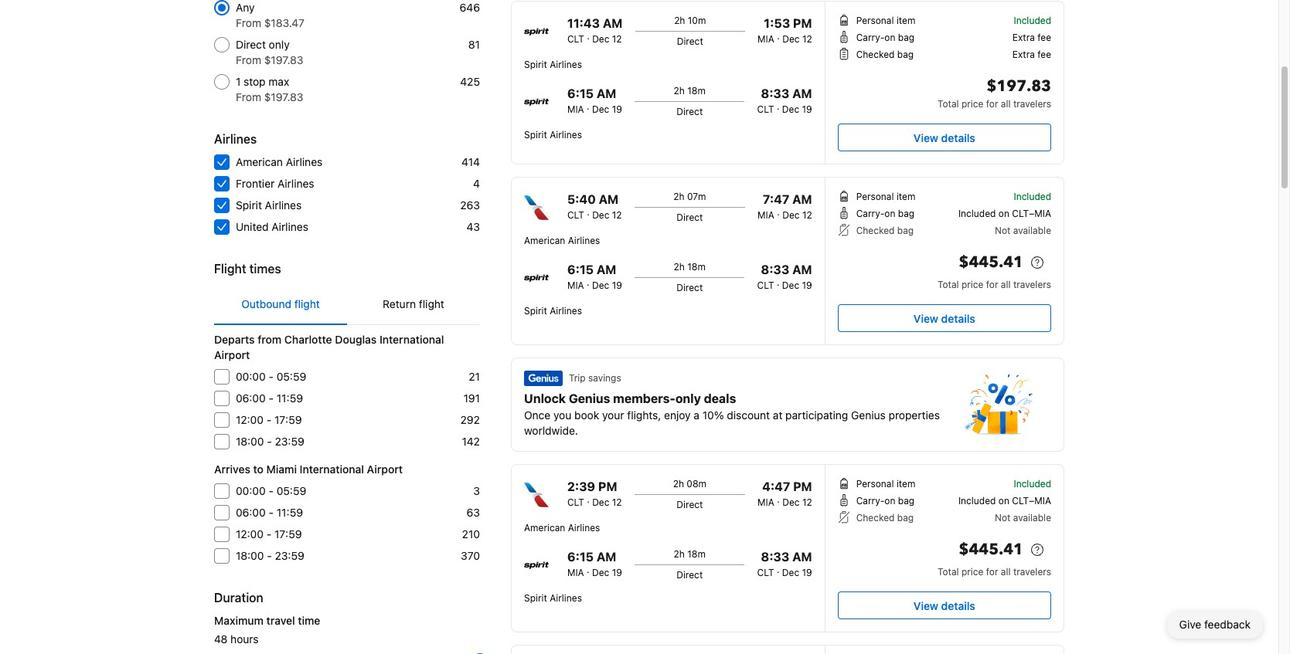Task type: vqa. For each thing, say whether or not it's contained in the screenshot.
00:46 for 10:30
no



Task type: describe. For each thing, give the bounding box(es) containing it.
spirit airlines for 2:39
[[524, 593, 582, 605]]

view for 7:47 am
[[914, 312, 939, 325]]

2:39
[[567, 480, 595, 494]]

18m for 1:53 pm
[[688, 85, 706, 97]]

63
[[467, 506, 480, 520]]

0 vertical spatial american
[[236, 155, 283, 169]]

personal item for 1:53 pm
[[856, 15, 916, 26]]

unlock genius members-only deals once you book your flights, enjoy a 10% discount at participating genius properties worldwide.
[[524, 392, 940, 438]]

checked bag for 1:53 pm
[[856, 49, 914, 60]]

12 for 5:40 am
[[612, 210, 622, 221]]

10m
[[688, 15, 706, 26]]

view for 4:47 pm
[[914, 600, 939, 613]]

$445.41 region for am
[[838, 251, 1052, 278]]

08m
[[687, 479, 707, 490]]

view details for 7:47 am
[[914, 312, 976, 325]]

once
[[524, 409, 551, 422]]

12 for 4:47 pm
[[802, 497, 812, 509]]

2 extra from the top
[[1013, 49, 1035, 60]]

12:00 for departs
[[236, 414, 264, 427]]

flight times
[[214, 262, 281, 276]]

united
[[236, 220, 269, 233]]

any from $183.47
[[236, 1, 305, 29]]

clt inside 11:43 am clt . dec 12
[[567, 33, 584, 45]]

2h 10m
[[674, 15, 706, 26]]

view details button for 4:47 pm
[[838, 592, 1052, 620]]

dec inside 1:53 pm mia . dec 12
[[783, 33, 800, 45]]

details for 1:53 pm
[[941, 131, 976, 144]]

give
[[1180, 619, 1202, 632]]

total price for all travelers for pm
[[938, 567, 1052, 578]]

12 for 1:53 pm
[[802, 33, 812, 45]]

am inside 5:40 am clt . dec 12
[[599, 193, 619, 206]]

clt inside 5:40 am clt . dec 12
[[567, 210, 584, 221]]

425
[[460, 75, 480, 88]]

12:00 - 17:59 for from
[[236, 414, 302, 427]]

0 vertical spatial american airlines
[[236, 155, 323, 169]]

- for 63
[[269, 506, 274, 520]]

dec inside 7:47 am mia . dec 12
[[783, 210, 800, 221]]

. inside 11:43 am clt . dec 12
[[587, 30, 590, 42]]

1 vertical spatial airport
[[367, 463, 403, 476]]

american for 5:40 am
[[524, 235, 565, 247]]

not available for pm
[[995, 513, 1052, 524]]

$445.41 region for pm
[[838, 538, 1052, 566]]

all inside $197.83 total price for all travelers
[[1001, 98, 1011, 110]]

max
[[269, 75, 289, 88]]

douglas
[[335, 333, 377, 346]]

travel
[[266, 615, 295, 628]]

book
[[575, 409, 599, 422]]

12 for 2:39 pm
[[612, 497, 622, 509]]

370
[[461, 550, 480, 563]]

maximum travel time 48 hours
[[214, 615, 320, 646]]

deals
[[704, 392, 736, 406]]

feedback
[[1205, 619, 1251, 632]]

checked for 7:47 am
[[856, 225, 895, 237]]

5:40
[[567, 193, 596, 206]]

return flight
[[383, 298, 444, 311]]

tab list containing outbound flight
[[214, 285, 480, 326]]

flights,
[[627, 409, 661, 422]]

mia inside 4:47 pm mia . dec 12
[[758, 497, 775, 509]]

total inside $197.83 total price for all travelers
[[938, 98, 959, 110]]

spirit for 5:40 am
[[524, 305, 547, 317]]

2h 18m for 5:40 am
[[674, 261, 706, 273]]

8:33 for 7:47
[[761, 263, 790, 277]]

7:47 am mia . dec 12
[[758, 193, 812, 221]]

any
[[236, 1, 255, 14]]

item for 4:47 pm
[[897, 479, 916, 490]]

your
[[602, 409, 624, 422]]

43
[[467, 220, 480, 233]]

departs
[[214, 333, 255, 346]]

clt–mia for pm
[[1012, 496, 1052, 507]]

outbound
[[241, 298, 291, 311]]

stop
[[244, 75, 266, 88]]

am down 4:47 pm mia . dec 12
[[793, 551, 812, 564]]

travelers for am
[[1014, 279, 1052, 291]]

time
[[298, 615, 320, 628]]

5:40 am clt . dec 12
[[567, 193, 622, 221]]

unlock
[[524, 392, 566, 406]]

2 extra fee from the top
[[1013, 49, 1052, 60]]

checked bag for 4:47 pm
[[856, 513, 914, 524]]

details for 7:47 am
[[941, 312, 976, 325]]

263
[[460, 199, 480, 212]]

2h 07m
[[674, 191, 706, 203]]

6:15 am mia . dec 19 for 5:40
[[567, 263, 622, 291]]

price for 7:47 am
[[962, 279, 984, 291]]

00:00 for arrives
[[236, 485, 266, 498]]

arrives
[[214, 463, 250, 476]]

6:15 for 11:43 am
[[567, 87, 594, 101]]

- for 191
[[269, 392, 274, 405]]

23:59 for miami
[[275, 550, 305, 563]]

142
[[462, 435, 480, 448]]

23:59 for charlotte
[[275, 435, 305, 448]]

carry-on bag for 4:47 pm
[[856, 496, 915, 507]]

191
[[464, 392, 480, 405]]

am down 1:53 pm mia . dec 12
[[793, 87, 812, 101]]

$197.83 inside $197.83 total price for all travelers
[[987, 76, 1052, 97]]

2h down "2h 07m"
[[674, 261, 685, 273]]

from inside 1 stop max from $197.83
[[236, 90, 261, 104]]

8:33 for 4:47
[[761, 551, 790, 564]]

carry- for 4:47 pm
[[856, 496, 885, 507]]

trip savings
[[569, 373, 621, 384]]

$197.83 inside direct only from $197.83
[[264, 53, 304, 66]]

flight for return flight
[[419, 298, 444, 311]]

view details button for 7:47 am
[[838, 305, 1052, 332]]

05:59 for charlotte
[[277, 370, 306, 383]]

view details for 1:53 pm
[[914, 131, 976, 144]]

$445.41 for am
[[959, 252, 1024, 273]]

included on clt–mia for 4:47 pm
[[959, 496, 1052, 507]]

12:00 for arrives
[[236, 528, 264, 541]]

81
[[468, 38, 480, 51]]

hours
[[230, 633, 259, 646]]

07m
[[687, 191, 706, 203]]

am inside 11:43 am clt . dec 12
[[603, 16, 623, 30]]

2h left '10m'
[[674, 15, 685, 26]]

maximum
[[214, 615, 264, 628]]

$197.83 total price for all travelers
[[938, 76, 1052, 110]]

48
[[214, 633, 228, 646]]

06:00 for departs
[[236, 392, 266, 405]]

6:15 for 5:40 am
[[567, 263, 594, 277]]

18:00 for arrives to miami international airport
[[236, 550, 264, 563]]

18:00 - 23:59 for to
[[236, 550, 305, 563]]

on for 1:53 pm
[[885, 32, 896, 43]]

checked bag for 7:47 am
[[856, 225, 914, 237]]

worldwide.
[[524, 424, 578, 438]]

3
[[473, 485, 480, 498]]

11:59 for miami
[[277, 506, 303, 520]]

enjoy
[[664, 409, 691, 422]]

1 horizontal spatial genius
[[851, 409, 886, 422]]

times
[[249, 262, 281, 276]]

item for 1:53 pm
[[897, 15, 916, 26]]

item for 7:47 am
[[897, 191, 916, 203]]

personal for 1:53 pm
[[856, 15, 894, 26]]

4:47 pm mia . dec 12
[[758, 480, 812, 509]]

pm for 2:39 pm
[[598, 480, 617, 494]]

all for 4:47 pm
[[1001, 567, 1011, 578]]

1 extra from the top
[[1013, 32, 1035, 43]]

dec inside 2:39 pm clt . dec 12
[[592, 497, 610, 509]]

frontier airlines
[[236, 177, 314, 190]]

2h down 2h 10m
[[674, 85, 685, 97]]

1 vertical spatial international
[[300, 463, 364, 476]]

. inside 5:40 am clt . dec 12
[[587, 206, 590, 218]]

checked for 4:47 pm
[[856, 513, 895, 524]]

. inside 4:47 pm mia . dec 12
[[777, 494, 780, 506]]

06:00 for arrives
[[236, 506, 266, 520]]

12 for 11:43 am
[[612, 33, 622, 45]]

give feedback
[[1180, 619, 1251, 632]]

am inside 7:47 am mia . dec 12
[[793, 193, 812, 206]]

price inside $197.83 total price for all travelers
[[962, 98, 984, 110]]

outbound flight
[[241, 298, 320, 311]]

united airlines
[[236, 220, 308, 233]]



Task type: locate. For each thing, give the bounding box(es) containing it.
2 carry- from the top
[[856, 208, 885, 220]]

2 6:15 am mia . dec 19 from the top
[[567, 263, 622, 291]]

0 vertical spatial airport
[[214, 349, 250, 362]]

0 vertical spatial 00:00
[[236, 370, 266, 383]]

personal
[[856, 15, 894, 26], [856, 191, 894, 203], [856, 479, 894, 490]]

12 inside 7:47 am mia . dec 12
[[802, 210, 812, 221]]

2 11:59 from the top
[[277, 506, 303, 520]]

1 vertical spatial travelers
[[1014, 279, 1052, 291]]

1 vertical spatial $445.41 region
[[838, 538, 1052, 566]]

0 horizontal spatial genius
[[569, 392, 610, 406]]

0 vertical spatial total
[[938, 98, 959, 110]]

8:33 am clt . dec 19 for 7:47
[[757, 263, 812, 291]]

international
[[380, 333, 444, 346], [300, 463, 364, 476]]

12 inside 5:40 am clt . dec 12
[[612, 210, 622, 221]]

11:43 am clt . dec 12
[[567, 16, 623, 45]]

2 available from the top
[[1014, 513, 1052, 524]]

airport
[[214, 349, 250, 362], [367, 463, 403, 476]]

1 18:00 from the top
[[236, 435, 264, 448]]

view details
[[914, 131, 976, 144], [914, 312, 976, 325], [914, 600, 976, 613]]

06:00 down the departs
[[236, 392, 266, 405]]

view details button
[[838, 124, 1052, 152], [838, 305, 1052, 332], [838, 592, 1052, 620]]

1 checked from the top
[[856, 49, 895, 60]]

from down any on the top of the page
[[236, 16, 261, 29]]

mia inside 7:47 am mia . dec 12
[[758, 210, 775, 221]]

properties
[[889, 409, 940, 422]]

1 00:00 - 05:59 from the top
[[236, 370, 306, 383]]

outbound flight button
[[214, 285, 347, 325]]

personal item for 7:47 am
[[856, 191, 916, 203]]

2 $445.41 from the top
[[959, 540, 1024, 561]]

view details for 4:47 pm
[[914, 600, 976, 613]]

travelers for pm
[[1014, 567, 1052, 578]]

2h 18m for 11:43 am
[[674, 85, 706, 97]]

2 vertical spatial item
[[897, 479, 916, 490]]

2 vertical spatial view details
[[914, 600, 976, 613]]

2 $445.41 region from the top
[[838, 538, 1052, 566]]

1
[[236, 75, 241, 88]]

0 vertical spatial item
[[897, 15, 916, 26]]

2 12:00 - 17:59 from the top
[[236, 528, 302, 541]]

american airlines for 2:39
[[524, 523, 600, 534]]

8:33 am clt . dec 19 down 7:47 am mia . dec 12
[[757, 263, 812, 291]]

spirit for 2:39 pm
[[524, 593, 547, 605]]

2h left 07m
[[674, 191, 685, 203]]

1 travelers from the top
[[1014, 98, 1052, 110]]

1 vertical spatial 18:00
[[236, 550, 264, 563]]

international inside departs from charlotte douglas international airport
[[380, 333, 444, 346]]

view
[[914, 131, 939, 144], [914, 312, 939, 325], [914, 600, 939, 613]]

american airlines up frontier airlines
[[236, 155, 323, 169]]

2 view from the top
[[914, 312, 939, 325]]

pm right 1:53
[[793, 16, 812, 30]]

1 carry-on bag from the top
[[856, 32, 915, 43]]

2 carry-on bag from the top
[[856, 208, 915, 220]]

1 vertical spatial price
[[962, 279, 984, 291]]

3 travelers from the top
[[1014, 567, 1052, 578]]

1 view from the top
[[914, 131, 939, 144]]

$197.83 inside 1 stop max from $197.83
[[264, 90, 304, 104]]

00:00 - 05:59 for from
[[236, 370, 306, 383]]

12:00 - 17:59 down to
[[236, 528, 302, 541]]

2 price from the top
[[962, 279, 984, 291]]

1 vertical spatial details
[[941, 312, 976, 325]]

00:00 - 05:59 down from
[[236, 370, 306, 383]]

12:00 up to
[[236, 414, 264, 427]]

spirit
[[524, 59, 547, 70], [524, 129, 547, 141], [236, 199, 262, 212], [524, 305, 547, 317], [524, 593, 547, 605]]

. inside 2:39 pm clt . dec 12
[[587, 494, 590, 506]]

1 vertical spatial only
[[676, 392, 701, 406]]

12:00 - 17:59 up to
[[236, 414, 302, 427]]

spirit airlines for 11:43
[[524, 129, 582, 141]]

1 vertical spatial 12:00
[[236, 528, 264, 541]]

2 fee from the top
[[1038, 49, 1052, 60]]

1 vertical spatial available
[[1014, 513, 1052, 524]]

not available
[[995, 225, 1052, 237], [995, 513, 1052, 524]]

0 vertical spatial view details button
[[838, 124, 1052, 152]]

1 included on clt–mia from the top
[[959, 208, 1052, 220]]

2 2h 18m from the top
[[674, 261, 706, 273]]

only up a
[[676, 392, 701, 406]]

flight
[[214, 262, 246, 276]]

0 vertical spatial included on clt–mia
[[959, 208, 1052, 220]]

06:00 - 11:59 for from
[[236, 392, 303, 405]]

am right the 5:40
[[599, 193, 619, 206]]

0 vertical spatial $445.41
[[959, 252, 1024, 273]]

06:00
[[236, 392, 266, 405], [236, 506, 266, 520]]

8:33 down 7:47 am mia . dec 12
[[761, 263, 790, 277]]

1 12:00 from the top
[[236, 414, 264, 427]]

23:59 up the travel
[[275, 550, 305, 563]]

pm right 4:47
[[793, 480, 812, 494]]

00:00 - 05:59 down 'miami'
[[236, 485, 306, 498]]

2 checked bag from the top
[[856, 225, 914, 237]]

clt–mia
[[1012, 208, 1052, 220], [1012, 496, 1052, 507]]

1 8:33 from the top
[[761, 87, 790, 101]]

only inside unlock genius members-only deals once you book your flights, enjoy a 10% discount at participating genius properties worldwide.
[[676, 392, 701, 406]]

7:47
[[763, 193, 790, 206]]

for inside $197.83 total price for all travelers
[[986, 98, 999, 110]]

flight for outbound flight
[[294, 298, 320, 311]]

1 all from the top
[[1001, 98, 1011, 110]]

2h 18m for 2:39 pm
[[674, 549, 706, 561]]

8:33 am clt . dec 19 for 1:53
[[757, 87, 812, 115]]

3 view details from the top
[[914, 600, 976, 613]]

available for 4:47 pm
[[1014, 513, 1052, 524]]

2 personal item from the top
[[856, 191, 916, 203]]

only inside direct only from $197.83
[[269, 38, 290, 51]]

personal item for 4:47 pm
[[856, 479, 916, 490]]

1 vertical spatial view
[[914, 312, 939, 325]]

included on clt–mia
[[959, 208, 1052, 220], [959, 496, 1052, 507]]

18m for 7:47 am
[[688, 261, 706, 273]]

genius image
[[524, 371, 563, 387], [524, 371, 563, 387], [965, 374, 1033, 436]]

1 vertical spatial 2h 18m
[[674, 261, 706, 273]]

1 vertical spatial extra fee
[[1013, 49, 1052, 60]]

2 vertical spatial 18m
[[688, 549, 706, 561]]

miami
[[266, 463, 297, 476]]

2 17:59 from the top
[[274, 528, 302, 541]]

american for 2:39 pm
[[524, 523, 565, 534]]

included on clt–mia for 7:47 am
[[959, 208, 1052, 220]]

included for 1:53 pm
[[1014, 15, 1052, 26]]

0 vertical spatial for
[[986, 98, 999, 110]]

0 vertical spatial 18:00 - 23:59
[[236, 435, 305, 448]]

flight
[[294, 298, 320, 311], [419, 298, 444, 311]]

0 vertical spatial only
[[269, 38, 290, 51]]

06:00 - 11:59 down from
[[236, 392, 303, 405]]

1 price from the top
[[962, 98, 984, 110]]

arrives to miami international airport
[[214, 463, 403, 476]]

$445.41 for pm
[[959, 540, 1024, 561]]

2 flight from the left
[[419, 298, 444, 311]]

extra
[[1013, 32, 1035, 43], [1013, 49, 1035, 60]]

1 stop max from $197.83
[[236, 75, 304, 104]]

1 flight from the left
[[294, 298, 320, 311]]

12 inside 4:47 pm mia . dec 12
[[802, 497, 812, 509]]

0 vertical spatial from
[[236, 16, 261, 29]]

12:00 up duration
[[236, 528, 264, 541]]

1 vertical spatial clt–mia
[[1012, 496, 1052, 507]]

-
[[269, 370, 274, 383], [269, 392, 274, 405], [267, 414, 272, 427], [267, 435, 272, 448], [269, 485, 274, 498], [269, 506, 274, 520], [267, 528, 272, 541], [267, 550, 272, 563]]

spirit for 11:43 am
[[524, 129, 547, 141]]

1 from from the top
[[236, 16, 261, 29]]

- for 370
[[267, 550, 272, 563]]

0 horizontal spatial airport
[[214, 349, 250, 362]]

1 vertical spatial for
[[986, 279, 999, 291]]

0 vertical spatial 18m
[[688, 85, 706, 97]]

2 details from the top
[[941, 312, 976, 325]]

1 vertical spatial 8:33 am clt . dec 19
[[757, 263, 812, 291]]

international right 'miami'
[[300, 463, 364, 476]]

1 vertical spatial 00:00
[[236, 485, 266, 498]]

give feedback button
[[1167, 612, 1263, 639]]

3 details from the top
[[941, 600, 976, 613]]

american airlines down the 5:40
[[524, 235, 600, 247]]

2 vertical spatial american airlines
[[524, 523, 600, 534]]

- for 292
[[267, 414, 272, 427]]

18:00
[[236, 435, 264, 448], [236, 550, 264, 563]]

0 vertical spatial 12:00
[[236, 414, 264, 427]]

12 inside 11:43 am clt . dec 12
[[612, 33, 622, 45]]

details
[[941, 131, 976, 144], [941, 312, 976, 325], [941, 600, 976, 613]]

1 vertical spatial checked
[[856, 225, 895, 237]]

0 vertical spatial extra
[[1013, 32, 1035, 43]]

1 vertical spatial checked bag
[[856, 225, 914, 237]]

members-
[[613, 392, 676, 406]]

2 for from the top
[[986, 279, 999, 291]]

available for 7:47 am
[[1014, 225, 1052, 237]]

3 checked bag from the top
[[856, 513, 914, 524]]

0 vertical spatial carry-
[[856, 32, 885, 43]]

18:00 for departs from charlotte douglas international airport
[[236, 435, 264, 448]]

10%
[[703, 409, 724, 422]]

0 vertical spatial fee
[[1038, 32, 1052, 43]]

18m down 08m
[[688, 549, 706, 561]]

airport inside departs from charlotte douglas international airport
[[214, 349, 250, 362]]

2 included on clt–mia from the top
[[959, 496, 1052, 507]]

00:00 for departs
[[236, 370, 266, 383]]

1 vertical spatial 11:59
[[277, 506, 303, 520]]

2 vertical spatial american
[[524, 523, 565, 534]]

2 00:00 from the top
[[236, 485, 266, 498]]

1:53 pm mia . dec 12
[[758, 16, 812, 45]]

1 horizontal spatial international
[[380, 333, 444, 346]]

11:43
[[567, 16, 600, 30]]

0 vertical spatial 6:15 am mia . dec 19
[[567, 87, 622, 115]]

2 8:33 am clt . dec 19 from the top
[[757, 263, 812, 291]]

1 personal from the top
[[856, 15, 894, 26]]

total for 7:47 am
[[938, 279, 959, 291]]

for for am
[[986, 279, 999, 291]]

0 vertical spatial not
[[995, 225, 1011, 237]]

am down 7:47 am mia . dec 12
[[793, 263, 812, 277]]

2h 18m down the 2h 08m
[[674, 549, 706, 561]]

2 18:00 from the top
[[236, 550, 264, 563]]

clt–mia for am
[[1012, 208, 1052, 220]]

6:15 am mia . dec 19 down 11:43 am clt . dec 12
[[567, 87, 622, 115]]

21
[[469, 370, 480, 383]]

1 clt–mia from the top
[[1012, 208, 1052, 220]]

12 inside 1:53 pm mia . dec 12
[[802, 33, 812, 45]]

1 vertical spatial carry-on bag
[[856, 208, 915, 220]]

2h down the 2h 08m
[[674, 549, 685, 561]]

0 vertical spatial personal
[[856, 15, 894, 26]]

am right 7:47
[[793, 193, 812, 206]]

1 horizontal spatial airport
[[367, 463, 403, 476]]

2 6:15 from the top
[[567, 263, 594, 277]]

18:00 up duration
[[236, 550, 264, 563]]

06:00 - 11:59 for to
[[236, 506, 303, 520]]

airlines
[[550, 59, 582, 70], [550, 129, 582, 141], [214, 132, 257, 146], [286, 155, 323, 169], [278, 177, 314, 190], [265, 199, 302, 212], [272, 220, 308, 233], [568, 235, 600, 247], [550, 305, 582, 317], [568, 523, 600, 534], [550, 593, 582, 605]]

11:59 down 'miami'
[[277, 506, 303, 520]]

2:39 pm clt . dec 12
[[567, 480, 622, 509]]

18:00 - 23:59 for from
[[236, 435, 305, 448]]

trip
[[569, 373, 586, 384]]

1 extra fee from the top
[[1013, 32, 1052, 43]]

6:15 am mia . dec 19 down 2:39 pm clt . dec 12
[[567, 551, 622, 579]]

frontier
[[236, 177, 275, 190]]

pm inside 2:39 pm clt . dec 12
[[598, 480, 617, 494]]

2 23:59 from the top
[[275, 550, 305, 563]]

3 item from the top
[[897, 479, 916, 490]]

06:00 down to
[[236, 506, 266, 520]]

0 vertical spatial travelers
[[1014, 98, 1052, 110]]

pm
[[793, 16, 812, 30], [598, 480, 617, 494], [793, 480, 812, 494]]

6:15 down 5:40 am clt . dec 12
[[567, 263, 594, 277]]

on for 4:47 pm
[[885, 496, 896, 507]]

1 18m from the top
[[688, 85, 706, 97]]

6:15 am mia . dec 19
[[567, 87, 622, 115], [567, 263, 622, 291], [567, 551, 622, 579]]

2 not from the top
[[995, 513, 1011, 524]]

2 18:00 - 23:59 from the top
[[236, 550, 305, 563]]

checked
[[856, 49, 895, 60], [856, 225, 895, 237], [856, 513, 895, 524]]

2 vertical spatial view details button
[[838, 592, 1052, 620]]

tab list
[[214, 285, 480, 326]]

1 11:59 from the top
[[277, 392, 303, 405]]

view details button for 1:53 pm
[[838, 124, 1052, 152]]

2 06:00 from the top
[[236, 506, 266, 520]]

2 vertical spatial view
[[914, 600, 939, 613]]

1 item from the top
[[897, 15, 916, 26]]

1 horizontal spatial only
[[676, 392, 701, 406]]

1 vertical spatial all
[[1001, 279, 1011, 291]]

0 vertical spatial price
[[962, 98, 984, 110]]

carry- for 1:53 pm
[[856, 32, 885, 43]]

3 6:15 am mia . dec 19 from the top
[[567, 551, 622, 579]]

8:33 am clt . dec 19 down 4:47 pm mia . dec 12
[[757, 551, 812, 579]]

2 vertical spatial carry-on bag
[[856, 496, 915, 507]]

1 12:00 - 17:59 from the top
[[236, 414, 302, 427]]

06:00 - 11:59 down to
[[236, 506, 303, 520]]

1 total from the top
[[938, 98, 959, 110]]

17:59
[[274, 414, 302, 427], [274, 528, 302, 541]]

0 vertical spatial genius
[[569, 392, 610, 406]]

genius up book
[[569, 392, 610, 406]]

1 vertical spatial 6:15 am mia . dec 19
[[567, 263, 622, 291]]

8:33 down 1:53 pm mia . dec 12
[[761, 87, 790, 101]]

1 6:15 from the top
[[567, 87, 594, 101]]

carry-on bag
[[856, 32, 915, 43], [856, 208, 915, 220], [856, 496, 915, 507]]

210
[[462, 528, 480, 541]]

3 for from the top
[[986, 567, 999, 578]]

1 vertical spatial 17:59
[[274, 528, 302, 541]]

1 fee from the top
[[1038, 32, 1052, 43]]

23:59 up 'miami'
[[275, 435, 305, 448]]

18:00 - 23:59 up 'miami'
[[236, 435, 305, 448]]

1 18:00 - 23:59 from the top
[[236, 435, 305, 448]]

6:15 am mia . dec 19 down 5:40 am clt . dec 12
[[567, 263, 622, 291]]

only
[[269, 38, 290, 51], [676, 392, 701, 406]]

return flight button
[[347, 285, 480, 325]]

1 06:00 from the top
[[236, 392, 266, 405]]

travelers inside $197.83 total price for all travelers
[[1014, 98, 1052, 110]]

spirit airlines for 5:40
[[524, 305, 582, 317]]

1 checked bag from the top
[[856, 49, 914, 60]]

2h 18m
[[674, 85, 706, 97], [674, 261, 706, 273], [674, 549, 706, 561]]

3 carry- from the top
[[856, 496, 885, 507]]

1 2h 18m from the top
[[674, 85, 706, 97]]

2 vertical spatial price
[[962, 567, 984, 578]]

am right the 11:43
[[603, 16, 623, 30]]

2 view details from the top
[[914, 312, 976, 325]]

2 total from the top
[[938, 279, 959, 291]]

00:00 down to
[[236, 485, 266, 498]]

3 personal item from the top
[[856, 479, 916, 490]]

0 vertical spatial checked
[[856, 49, 895, 60]]

.
[[587, 30, 590, 42], [777, 30, 780, 42], [587, 101, 590, 112], [777, 101, 780, 112], [587, 206, 590, 218], [777, 206, 780, 218], [587, 277, 590, 288], [777, 277, 780, 288], [587, 494, 590, 506], [777, 494, 780, 506], [587, 564, 590, 576], [777, 564, 780, 576]]

2h left 08m
[[673, 479, 684, 490]]

1 vertical spatial total price for all travelers
[[938, 567, 1052, 578]]

1 vertical spatial genius
[[851, 409, 886, 422]]

8:33 for 1:53
[[761, 87, 790, 101]]

2 personal from the top
[[856, 191, 894, 203]]

charlotte
[[284, 333, 332, 346]]

2 from from the top
[[236, 53, 261, 66]]

1 06:00 - 11:59 from the top
[[236, 392, 303, 405]]

2 05:59 from the top
[[277, 485, 306, 498]]

3 8:33 from the top
[[761, 551, 790, 564]]

at
[[773, 409, 783, 422]]

1 vertical spatial 00:00 - 05:59
[[236, 485, 306, 498]]

6:15 down 2:39 pm clt . dec 12
[[567, 551, 594, 564]]

personal for 7:47 am
[[856, 191, 894, 203]]

11:59
[[277, 392, 303, 405], [277, 506, 303, 520]]

checked bag
[[856, 49, 914, 60], [856, 225, 914, 237], [856, 513, 914, 524]]

2 view details button from the top
[[838, 305, 1052, 332]]

18:00 - 23:59 up duration
[[236, 550, 305, 563]]

8:33 am clt . dec 19 down 1:53 pm mia . dec 12
[[757, 87, 812, 115]]

18m down 07m
[[688, 261, 706, 273]]

flight right return
[[419, 298, 444, 311]]

00:00 - 05:59
[[236, 370, 306, 383], [236, 485, 306, 498]]

05:59 down 'miami'
[[277, 485, 306, 498]]

646
[[460, 1, 480, 14]]

2 all from the top
[[1001, 279, 1011, 291]]

1 horizontal spatial flight
[[419, 298, 444, 311]]

0 vertical spatial extra fee
[[1013, 32, 1052, 43]]

1 vertical spatial total
[[938, 279, 959, 291]]

. inside 1:53 pm mia . dec 12
[[777, 30, 780, 42]]

participating
[[786, 409, 848, 422]]

- for 210
[[267, 528, 272, 541]]

total price for all travelers
[[938, 279, 1052, 291], [938, 567, 1052, 578]]

3 personal from the top
[[856, 479, 894, 490]]

2 vertical spatial 6:15
[[567, 551, 594, 564]]

0 vertical spatial personal item
[[856, 15, 916, 26]]

1 personal item from the top
[[856, 15, 916, 26]]

12:00
[[236, 414, 264, 427], [236, 528, 264, 541]]

2h 08m
[[673, 479, 707, 490]]

only down $183.47
[[269, 38, 290, 51]]

1 vertical spatial 05:59
[[277, 485, 306, 498]]

2h 18m down 2h 10m
[[674, 85, 706, 97]]

not for 4:47 pm
[[995, 513, 1011, 524]]

3 8:33 am clt . dec 19 from the top
[[757, 551, 812, 579]]

0 vertical spatial 12:00 - 17:59
[[236, 414, 302, 427]]

from
[[258, 333, 282, 346]]

6:15 am mia . dec 19 for 11:43
[[567, 87, 622, 115]]

2 checked from the top
[[856, 225, 895, 237]]

a
[[694, 409, 700, 422]]

1 vertical spatial extra
[[1013, 49, 1035, 60]]

2h 18m down "2h 07m"
[[674, 261, 706, 273]]

dec inside 5:40 am clt . dec 12
[[592, 210, 610, 221]]

12 for 7:47 am
[[802, 210, 812, 221]]

2 8:33 from the top
[[761, 263, 790, 277]]

am down 11:43 am clt . dec 12
[[597, 87, 617, 101]]

dec inside 4:47 pm mia . dec 12
[[783, 497, 800, 509]]

$197.83
[[264, 53, 304, 66], [987, 76, 1052, 97], [264, 90, 304, 104]]

details for 4:47 pm
[[941, 600, 976, 613]]

- for 142
[[267, 435, 272, 448]]

0 vertical spatial 00:00 - 05:59
[[236, 370, 306, 383]]

00:00 down the departs
[[236, 370, 266, 383]]

1 available from the top
[[1014, 225, 1052, 237]]

departs from charlotte douglas international airport
[[214, 333, 444, 362]]

clt inside 2:39 pm clt . dec 12
[[567, 497, 584, 509]]

05:59 for miami
[[277, 485, 306, 498]]

2 travelers from the top
[[1014, 279, 1052, 291]]

international down return flight button
[[380, 333, 444, 346]]

6:15 am mia . dec 19 for 2:39
[[567, 551, 622, 579]]

all
[[1001, 98, 1011, 110], [1001, 279, 1011, 291], [1001, 567, 1011, 578]]

1 not from the top
[[995, 225, 1011, 237]]

direct only from $197.83
[[236, 38, 304, 66]]

total for 4:47 pm
[[938, 567, 959, 578]]

1 vertical spatial $445.41
[[959, 540, 1024, 561]]

1 6:15 am mia . dec 19 from the top
[[567, 87, 622, 115]]

pm inside 1:53 pm mia . dec 12
[[793, 16, 812, 30]]

- for 3
[[269, 485, 274, 498]]

am down 5:40 am clt . dec 12
[[597, 263, 617, 277]]

1 for from the top
[[986, 98, 999, 110]]

0 vertical spatial 05:59
[[277, 370, 306, 383]]

american airlines down 2:39
[[524, 523, 600, 534]]

2 vertical spatial personal item
[[856, 479, 916, 490]]

0 vertical spatial available
[[1014, 225, 1052, 237]]

1 vertical spatial not
[[995, 513, 1011, 524]]

1 vertical spatial american airlines
[[524, 235, 600, 247]]

$445.41 region
[[838, 251, 1052, 278], [838, 538, 1052, 566]]

0 vertical spatial all
[[1001, 98, 1011, 110]]

savings
[[588, 373, 621, 384]]

6:15 for 2:39 pm
[[567, 551, 594, 564]]

0 horizontal spatial flight
[[294, 298, 320, 311]]

12
[[612, 33, 622, 45], [802, 33, 812, 45], [612, 210, 622, 221], [802, 210, 812, 221], [612, 497, 622, 509], [802, 497, 812, 509]]

6:15
[[567, 87, 594, 101], [567, 263, 594, 277], [567, 551, 594, 564]]

1 vertical spatial from
[[236, 53, 261, 66]]

american airlines
[[236, 155, 323, 169], [524, 235, 600, 247], [524, 523, 600, 534]]

pm for 4:47 pm
[[793, 480, 812, 494]]

3 checked from the top
[[856, 513, 895, 524]]

2 vertical spatial 2h 18m
[[674, 549, 706, 561]]

1 vertical spatial 06:00
[[236, 506, 266, 520]]

8:33 down 4:47 pm mia . dec 12
[[761, 551, 790, 564]]

4
[[473, 177, 480, 190]]

292
[[461, 414, 480, 427]]

17:59 for miami
[[274, 528, 302, 541]]

2 00:00 - 05:59 from the top
[[236, 485, 306, 498]]

from inside any from $183.47
[[236, 16, 261, 29]]

2 vertical spatial 8:33
[[761, 551, 790, 564]]

1 vertical spatial included on clt–mia
[[959, 496, 1052, 507]]

1:53
[[764, 16, 790, 30]]

3 6:15 from the top
[[567, 551, 594, 564]]

travelers
[[1014, 98, 1052, 110], [1014, 279, 1052, 291], [1014, 567, 1052, 578]]

3 view details button from the top
[[838, 592, 1052, 620]]

2 vertical spatial travelers
[[1014, 567, 1052, 578]]

2 vertical spatial details
[[941, 600, 976, 613]]

to
[[253, 463, 264, 476]]

0 horizontal spatial only
[[269, 38, 290, 51]]

3 carry-on bag from the top
[[856, 496, 915, 507]]

mia inside 1:53 pm mia . dec 12
[[758, 33, 775, 45]]

11:59 down charlotte
[[277, 392, 303, 405]]

genius left properties
[[851, 409, 886, 422]]

. inside 7:47 am mia . dec 12
[[777, 206, 780, 218]]

1 details from the top
[[941, 131, 976, 144]]

duration
[[214, 591, 263, 605]]

from inside direct only from $197.83
[[236, 53, 261, 66]]

12:00 - 17:59 for to
[[236, 528, 302, 541]]

3 price from the top
[[962, 567, 984, 578]]

1 vertical spatial view details
[[914, 312, 976, 325]]

1 $445.41 from the top
[[959, 252, 1024, 273]]

not for 7:47 am
[[995, 225, 1011, 237]]

personal for 4:47 pm
[[856, 479, 894, 490]]

spirit airlines
[[524, 59, 582, 70], [524, 129, 582, 141], [236, 199, 302, 212], [524, 305, 582, 317], [524, 593, 582, 605]]

0 vertical spatial view details
[[914, 131, 976, 144]]

18:00 up to
[[236, 435, 264, 448]]

discount
[[727, 409, 770, 422]]

total price for all travelers for am
[[938, 279, 1052, 291]]

1 not available from the top
[[995, 225, 1052, 237]]

2 vertical spatial 6:15 am mia . dec 19
[[567, 551, 622, 579]]

18m down '10m'
[[688, 85, 706, 97]]

1 05:59 from the top
[[277, 370, 306, 383]]

0 vertical spatial 17:59
[[274, 414, 302, 427]]

pm right 2:39
[[598, 480, 617, 494]]

$183.47
[[264, 16, 305, 29]]

12 inside 2:39 pm clt . dec 12
[[612, 497, 622, 509]]

pm for 1:53 pm
[[793, 16, 812, 30]]

for for pm
[[986, 567, 999, 578]]

4:47
[[763, 480, 790, 494]]

pm inside 4:47 pm mia . dec 12
[[793, 480, 812, 494]]

3 total from the top
[[938, 567, 959, 578]]

direct inside direct only from $197.83
[[236, 38, 266, 51]]

not available for am
[[995, 225, 1052, 237]]

dec
[[592, 33, 610, 45], [783, 33, 800, 45], [592, 104, 610, 115], [782, 104, 800, 115], [592, 210, 610, 221], [783, 210, 800, 221], [592, 280, 610, 291], [782, 280, 800, 291], [592, 497, 610, 509], [783, 497, 800, 509], [592, 568, 610, 579], [782, 568, 800, 579]]

- for 21
[[269, 370, 274, 383]]

0 vertical spatial 2h 18m
[[674, 85, 706, 97]]

included for 7:47 am
[[1014, 191, 1052, 203]]

17:59 up 'miami'
[[274, 414, 302, 427]]

2 clt–mia from the top
[[1012, 496, 1052, 507]]

17:59 down 'miami'
[[274, 528, 302, 541]]

00:00
[[236, 370, 266, 383], [236, 485, 266, 498]]

carry-on bag for 7:47 am
[[856, 208, 915, 220]]

3 2h 18m from the top
[[674, 549, 706, 561]]

19
[[612, 104, 622, 115], [802, 104, 812, 115], [612, 280, 622, 291], [802, 280, 812, 291], [612, 568, 622, 579], [802, 568, 812, 579]]

0 vertical spatial 23:59
[[275, 435, 305, 448]]

return
[[383, 298, 416, 311]]

11:59 for charlotte
[[277, 392, 303, 405]]

carry-
[[856, 32, 885, 43], [856, 208, 885, 220], [856, 496, 885, 507]]

dec inside 11:43 am clt . dec 12
[[592, 33, 610, 45]]

from up stop
[[236, 53, 261, 66]]

414
[[462, 155, 480, 169]]

1 vertical spatial 6:15
[[567, 263, 594, 277]]

1 vertical spatial 18m
[[688, 261, 706, 273]]

1 00:00 from the top
[[236, 370, 266, 383]]

all for 7:47 am
[[1001, 279, 1011, 291]]

flight up charlotte
[[294, 298, 320, 311]]

00:00 - 05:59 for to
[[236, 485, 306, 498]]

price for 4:47 pm
[[962, 567, 984, 578]]

1 $445.41 region from the top
[[838, 251, 1052, 278]]

on for 7:47 am
[[885, 208, 896, 220]]

6:15 down 11:43 am clt . dec 12
[[567, 87, 594, 101]]

am down 2:39 pm clt . dec 12
[[597, 551, 617, 564]]

2 item from the top
[[897, 191, 916, 203]]

2 vertical spatial for
[[986, 567, 999, 578]]

05:59 down charlotte
[[277, 370, 306, 383]]

from down stop
[[236, 90, 261, 104]]

you
[[554, 409, 572, 422]]



